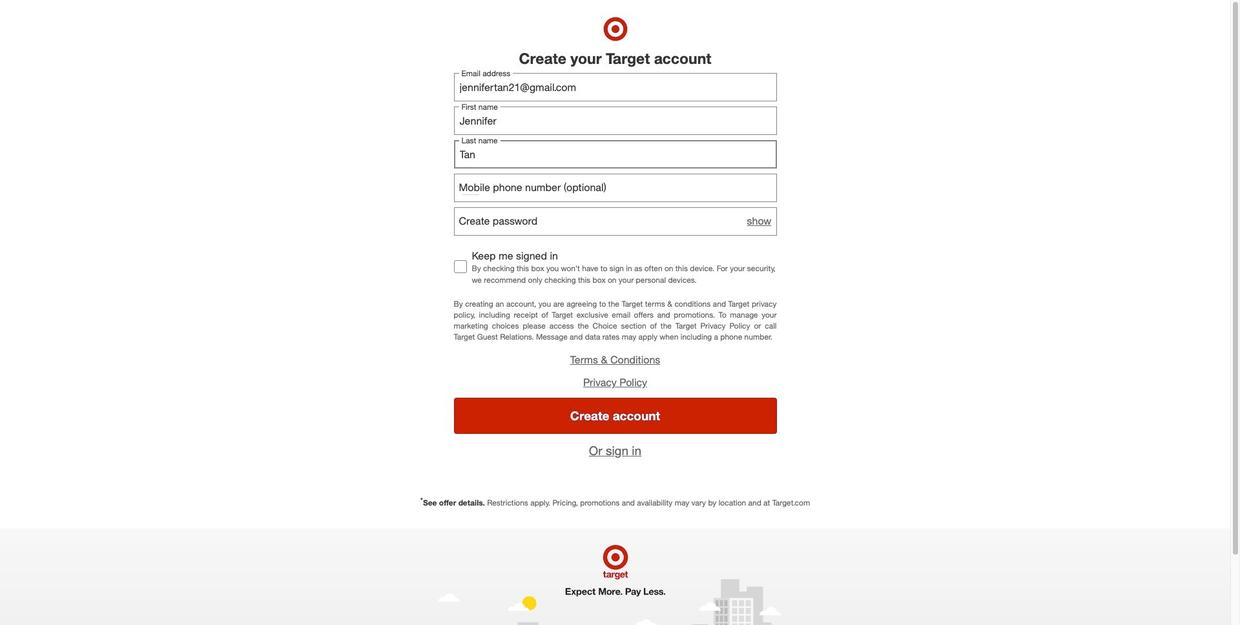 Task type: describe. For each thing, give the bounding box(es) containing it.
target: expect more. pay less. image
[[434, 529, 797, 625]]



Task type: locate. For each thing, give the bounding box(es) containing it.
None telephone field
[[454, 174, 777, 202]]

None password field
[[454, 207, 777, 236]]

us members only. image
[[462, 179, 480, 197]]

None text field
[[454, 73, 777, 101], [454, 106, 777, 135], [454, 140, 777, 168], [454, 73, 777, 101], [454, 106, 777, 135], [454, 140, 777, 168]]

None checkbox
[[454, 260, 467, 273]]



Task type: vqa. For each thing, say whether or not it's contained in the screenshot.
Target: Expect More. Pay Less. image
yes



